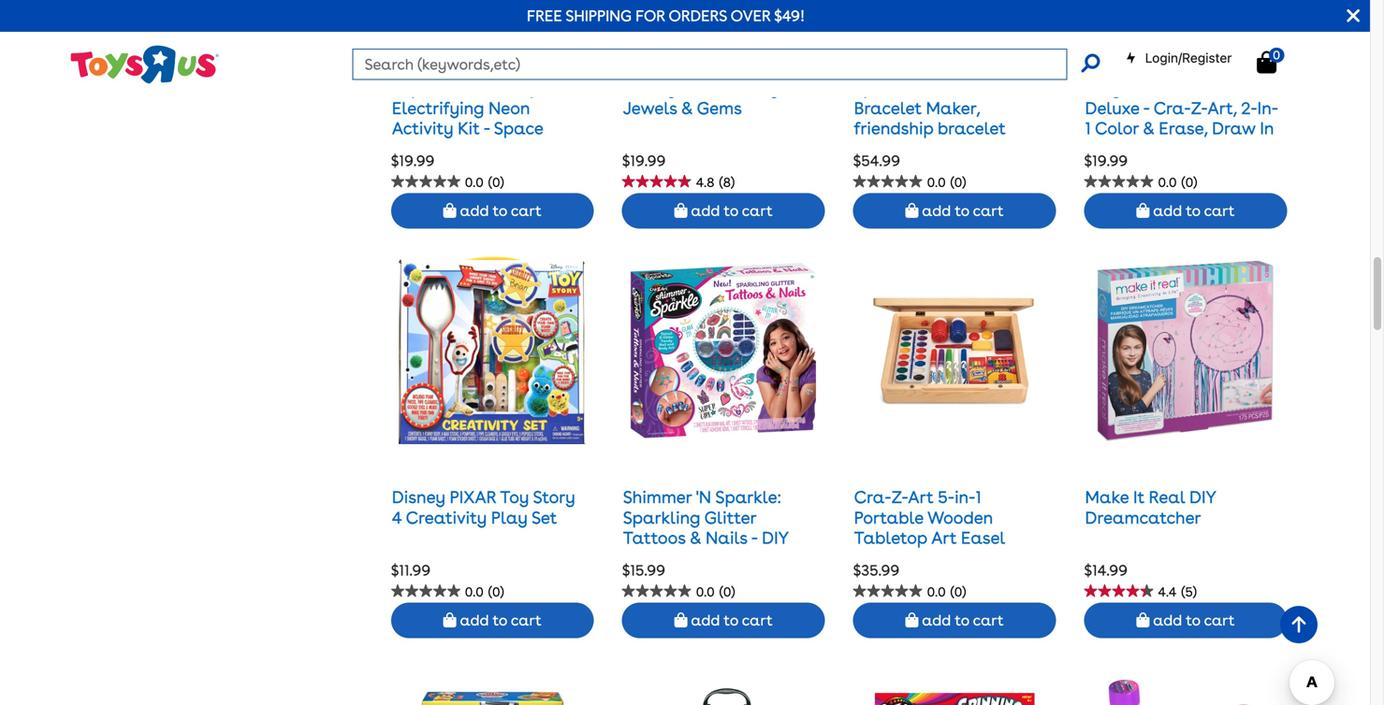 Task type: locate. For each thing, give the bounding box(es) containing it.
in-
[[1258, 98, 1279, 118]]

0.0 down creativity
[[465, 585, 484, 601]]

art
[[908, 488, 934, 508], [932, 528, 957, 548], [788, 549, 813, 569], [764, 569, 789, 589]]

to down bracelet
[[955, 202, 970, 220]]

art down wooden
[[932, 528, 957, 548]]

add for magnadoodle color deluxe - cra-z-art, 2-in- 1 color & erase, draw in color, the original magnetic drawing toy, ages 3+
[[1154, 202, 1183, 220]]

make it real  diy dreamcatcher image
[[1092, 257, 1280, 445]]

magnetic
[[1086, 159, 1161, 179]]

erase,
[[1159, 118, 1208, 139]]

to up kaleidoscope: coloring kawaii ultimate kit image
[[724, 612, 739, 630]]

(0) down original
[[1182, 175, 1198, 191]]

kids
[[452, 219, 486, 240]]

0.0 for cra-z-art 5-in-1 portable wooden tabletop art easel
[[927, 585, 946, 601]]

-
[[553, 78, 559, 98], [1144, 98, 1150, 118], [484, 118, 490, 139], [493, 179, 500, 199], [456, 199, 463, 219], [752, 528, 758, 548]]

cra- up 'portable'
[[854, 488, 892, 508]]

add down 4.4
[[1154, 612, 1183, 630]]

to up cra-z-art spinning art kit image
[[955, 612, 970, 630]]

bracelet
[[938, 118, 1006, 139]]

1 vertical spatial z-
[[892, 488, 908, 508]]

add down stickers
[[460, 202, 489, 220]]

shopping bag image
[[675, 203, 688, 218], [906, 203, 919, 218], [443, 613, 457, 628], [675, 613, 688, 628], [906, 613, 919, 628], [1137, 613, 1150, 628]]

$19.99 for -
[[1085, 152, 1128, 170]]

shopping bag image for disney pixar toy story 4 creativity play set
[[443, 613, 457, 628]]

2 horizontal spatial $19.99
[[1085, 152, 1128, 170]]

disney pixar toy story 4 creativity play set link
[[392, 488, 575, 528]]

(0) for disney pixar toy story 4 creativity play set
[[488, 585, 504, 601]]

(0) for magnadoodle color deluxe - cra-z-art, 2-in- 1 color & erase, draw in color, the original magnetic drawing toy, ages 3+
[[1182, 175, 1198, 191]]

cra- up erase,
[[1154, 98, 1191, 118]]

add to cart for disney princess royal jewels & gems
[[688, 202, 773, 220]]

princess
[[681, 78, 745, 98]]

0 horizontal spatial z-
[[747, 569, 764, 589]]

cart
[[511, 202, 542, 220], [742, 202, 773, 220], [973, 202, 1004, 220], [1204, 202, 1235, 220], [511, 612, 542, 630], [742, 612, 773, 630], [973, 612, 1004, 630], [1204, 612, 1235, 630]]

0.0 up the 'arts'
[[465, 175, 484, 191]]

1 horizontal spatial disney
[[623, 78, 677, 98]]

and down with
[[392, 179, 424, 199]]

Enter Keyword or Item No. search field
[[353, 49, 1068, 80]]

neon up space
[[489, 98, 530, 118]]

glittery
[[623, 549, 685, 569]]

0.0 for disney pixar toy story 4 creativity play set
[[465, 585, 484, 601]]

diy up body
[[762, 528, 789, 548]]

0 vertical spatial cra-
[[1154, 98, 1191, 118]]

add to cart button for shimmer 'n sparkle: sparkling glitter tattoos & nails - diy glittery nail & body art creations, cra-z-art ages 8+
[[622, 603, 825, 639]]

ages down magnetic in the right top of the page
[[1086, 179, 1124, 199]]

0 horizontal spatial shopping bag image
[[443, 203, 457, 218]]

1 horizontal spatial diy
[[1190, 488, 1217, 508]]

kit
[[919, 139, 939, 159]]

sparkle:
[[716, 488, 782, 508]]

0 horizontal spatial 1
[[976, 488, 982, 508]]

shopping bag image for spicebox, i-loom bracelet maker, friendship bracelet making kit
[[906, 203, 919, 218]]

ages down $15.99
[[623, 589, 662, 609]]

0.0 down tabletop
[[927, 585, 946, 601]]

kaleidoscope: coloring kawaii ultimate kit image
[[630, 667, 818, 706]]

sparkling
[[623, 508, 701, 528]]

add to cart button for spicebox, i-loom bracelet maker, friendship bracelet making kit
[[853, 194, 1057, 229]]

1 horizontal spatial $19.99
[[622, 152, 666, 170]]

0 vertical spatial disney
[[623, 78, 677, 98]]

None search field
[[353, 49, 1100, 80]]

play
[[491, 508, 528, 528]]

add to cart down the rocket
[[457, 202, 542, 220]]

1 horizontal spatial ages
[[1086, 179, 1124, 199]]

0.0 (0) down nail
[[696, 585, 735, 601]]

- inside shimmer 'n sparkle: sparkling glitter tattoos & nails - diy glittery nail & body art creations, cra-z-art ages 8+
[[752, 528, 758, 548]]

set
[[532, 508, 557, 528]]

add to cart down 'kit'
[[919, 202, 1004, 220]]

add
[[460, 202, 489, 220], [691, 202, 720, 220], [922, 202, 951, 220], [1154, 202, 1183, 220], [460, 612, 489, 630], [691, 612, 720, 630], [922, 612, 951, 630], [1154, 612, 1183, 630]]

to up play-doh kitchen creations grill 'n stamp playset image
[[493, 612, 507, 630]]

color
[[1205, 78, 1249, 98], [1095, 118, 1139, 139]]

add to cart button for disney princess royal jewels & gems
[[622, 194, 825, 229]]

toys r us image
[[69, 43, 219, 86]]

add for spicebox, i-loom bracelet maker, friendship bracelet making kit
[[922, 202, 951, 220]]

cra- down nail
[[710, 569, 747, 589]]

arts
[[467, 199, 500, 219]]

bracelet
[[854, 98, 922, 118]]

disney up 'jewels'
[[623, 78, 677, 98]]

cra- inside shimmer 'n sparkle: sparkling glitter tattoos & nails - diy glittery nail & body art creations, cra-z-art ages 8+
[[710, 569, 747, 589]]

add to cart up cra-z-art spinning art kit image
[[919, 612, 1004, 630]]

story
[[533, 488, 575, 508]]

cart for cra-z-art 5-in-1 portable wooden tabletop art easel
[[973, 612, 1004, 630]]

2-
[[1242, 98, 1258, 118]]

$19.99 down activity
[[391, 152, 435, 170]]

disney inside disney pixar toy story 4 creativity play set
[[392, 488, 445, 508]]

neon
[[489, 98, 530, 118], [432, 159, 474, 179]]

0 horizontal spatial neon
[[432, 159, 474, 179]]

to down (5)
[[1186, 612, 1201, 630]]

0.0 (0) right 3+ at the right top of page
[[1159, 175, 1198, 191]]

1 up wooden
[[976, 488, 982, 508]]

add down drawing
[[1154, 202, 1183, 220]]

$19.99 down 'jewels'
[[622, 152, 666, 170]]

1 horizontal spatial cra-
[[854, 488, 892, 508]]

0.0 (0) down 'kit'
[[927, 175, 967, 191]]

nail
[[690, 549, 723, 569]]

0.0 right 8+
[[696, 585, 715, 601]]

art right body
[[788, 549, 813, 569]]

add to cart down (8)
[[688, 202, 773, 220]]

shopping bag image
[[1257, 51, 1277, 73], [443, 203, 457, 218], [1137, 203, 1150, 218]]

1 vertical spatial cra-
[[854, 488, 892, 508]]

1 $19.99 from the left
[[391, 152, 435, 170]]

$19.99 left the on the right of the page
[[1085, 152, 1128, 170]]

0.0 (0) up the 'arts'
[[465, 175, 504, 191]]

pixar
[[450, 488, 496, 508]]

to right 6
[[550, 219, 566, 240]]

- inside the magnadoodle color deluxe - cra-z-art, 2-in- 1 color & erase, draw in color, the original magnetic drawing toy, ages 3+
[[1144, 98, 1150, 118]]

free
[[527, 7, 562, 25]]

0 horizontal spatial diy
[[762, 528, 789, 548]]

add to cart down (5)
[[1150, 612, 1235, 630]]

1 up color,
[[1086, 118, 1091, 139]]

ages inside shimmer 'n sparkle: sparkling glitter tattoos & nails - diy glittery nail & body art creations, cra-z-art ages 8+
[[623, 589, 662, 609]]

1 horizontal spatial neon
[[489, 98, 530, 118]]

$19.99
[[391, 152, 435, 170], [622, 152, 666, 170], [1085, 152, 1128, 170]]

0 vertical spatial neon
[[489, 98, 530, 118]]

to right kids
[[493, 202, 507, 220]]

shopping bag image for shimmer 'n sparkle: sparkling glitter tattoos & nails - diy glittery nail & body art creations, cra-z-art ages 8+
[[675, 613, 688, 628]]

(0) for cra-z-art 5-in-1 portable wooden tabletop art easel
[[951, 585, 967, 601]]

z- up 'portable'
[[892, 488, 908, 508]]

(0) up the 'arts'
[[488, 175, 504, 191]]

z-
[[1191, 98, 1208, 118], [892, 488, 908, 508], [747, 569, 764, 589]]

add to cart up play-doh kitchen creations grill 'n stamp playset image
[[457, 612, 542, 630]]

0.0 for spicebox, i-loom bracelet maker, friendship bracelet making kit
[[927, 175, 946, 191]]

0 horizontal spatial $19.99
[[391, 152, 435, 170]]

gems
[[697, 98, 742, 118]]

activity
[[392, 118, 454, 139]]

1 horizontal spatial z-
[[892, 488, 908, 508]]

shopping bag image for cra-z-art 5-in-1 portable wooden tabletop art easel
[[906, 613, 919, 628]]

0 horizontal spatial ages
[[623, 589, 662, 609]]

(0) down play
[[488, 585, 504, 601]]

shimmer 'n sparkle: sparkling glitter tattoos & nails - diy glittery nail & body art creations, cra-z-art ages 8+
[[623, 488, 813, 609]]

disney up 4
[[392, 488, 445, 508]]

1 vertical spatial ages
[[623, 589, 662, 609]]

add to cart for super kaleidoscope - electrifying neon activity kit - space themed coloring book with neon stationery and stickers - rocket keyring - arts and craft kits for kids aged 6 to 12
[[457, 202, 542, 220]]

(0) for shimmer 'n sparkle: sparkling glitter tattoos & nails - diy glittery nail & body art creations, cra-z-art ages 8+
[[720, 585, 735, 601]]

ages
[[1086, 179, 1124, 199], [623, 589, 662, 609]]

creativity
[[406, 508, 487, 528]]

- up book
[[553, 78, 559, 98]]

(0) down bracelet
[[951, 175, 967, 191]]

shopping bag image for super kaleidoscope - electrifying neon activity kit - space themed coloring book with neon stationery and stickers - rocket keyring - arts and craft kits for kids aged 6 to 12
[[443, 203, 457, 218]]

toy,
[[1238, 159, 1271, 179]]

cart for spicebox, i-loom bracelet maker, friendship bracelet making kit
[[973, 202, 1004, 220]]

2 horizontal spatial shopping bag image
[[1257, 51, 1277, 73]]

add down 'kit'
[[922, 202, 951, 220]]

original
[[1170, 139, 1236, 159]]

1 horizontal spatial and
[[504, 199, 536, 219]]

(0) down nail
[[720, 585, 735, 601]]

art down body
[[764, 569, 789, 589]]

add to cart for disney pixar toy story 4 creativity play set
[[457, 612, 542, 630]]

0.0 down 'kit'
[[927, 175, 946, 191]]

1 vertical spatial diy
[[762, 528, 789, 548]]

diy inside make it real  diy dreamcatcher
[[1190, 488, 1217, 508]]

1
[[1086, 118, 1091, 139], [976, 488, 982, 508]]

2 horizontal spatial z-
[[1191, 98, 1208, 118]]

diy
[[1190, 488, 1217, 508], [762, 528, 789, 548]]

z- down body
[[747, 569, 764, 589]]

shimmer
[[623, 488, 692, 508]]

neon up stickers
[[432, 159, 474, 179]]

draw
[[1212, 118, 1256, 139]]

electrifying
[[392, 98, 484, 118]]

toy
[[500, 488, 529, 508]]

shopping bag image up in-
[[1257, 51, 1277, 73]]

2 horizontal spatial cra-
[[1154, 98, 1191, 118]]

add up cra-z-art spinning art kit image
[[922, 612, 951, 630]]

tattoos
[[623, 528, 686, 548]]

0 vertical spatial diy
[[1190, 488, 1217, 508]]

diy inside shimmer 'n sparkle: sparkling glitter tattoos & nails - diy glittery nail & body art creations, cra-z-art ages 8+
[[762, 528, 789, 548]]

add for super kaleidoscope - electrifying neon activity kit - space themed coloring book with neon stationery and stickers - rocket keyring - arts and craft kits for kids aged 6 to 12
[[460, 202, 489, 220]]

- down magnadoodle
[[1144, 98, 1150, 118]]

make it real  diy dreamcatcher link
[[1086, 488, 1217, 528]]

shopping bag image down 3+ at the right top of page
[[1137, 203, 1150, 218]]

diy right "real"
[[1190, 488, 1217, 508]]

to for shimmer 'n sparkle: sparkling glitter tattoos & nails - diy glittery nail & body art creations, cra-z-art ages 8+
[[724, 612, 739, 630]]

shopping bag image up for
[[443, 203, 457, 218]]

spicebox,
[[854, 78, 929, 98]]

add to cart for spicebox, i-loom bracelet maker, friendship bracelet making kit
[[919, 202, 1004, 220]]

disney
[[623, 78, 677, 98], [392, 488, 445, 508]]

add down 4.8
[[691, 202, 720, 220]]

easel
[[961, 528, 1006, 548]]

color down deluxe
[[1095, 118, 1139, 139]]

disney princess royal jewels & gems
[[623, 78, 797, 118]]

(5)
[[1182, 585, 1197, 601]]

0 vertical spatial color
[[1205, 78, 1249, 98]]

shimmer 'n sparkle: sparkling glitter tattoos & nails - diy glittery nail & body art creations, cra-z-art ages 8+ image
[[630, 257, 818, 445]]

0.0 for super kaleidoscope - electrifying neon activity kit - space themed coloring book with neon stationery and stickers - rocket keyring - arts and craft kits for kids aged 6 to 12
[[465, 175, 484, 191]]

'n
[[696, 488, 712, 508]]

disney princess royal jewels & gems image
[[630, 0, 818, 35]]

creations,
[[623, 569, 706, 589]]

1 horizontal spatial 1
[[1086, 118, 1091, 139]]

- down stickers
[[456, 199, 463, 219]]

body
[[743, 549, 784, 569]]

deluxe
[[1086, 98, 1140, 118]]

to down (8)
[[724, 202, 739, 220]]

add to cart down drawing
[[1150, 202, 1235, 220]]

super kaleidoscope - electrifying neon activity kit - space themed coloring book with neon stationery and stickers - rocket keyring - arts and craft kits for kids aged 6 to 12
[[392, 78, 586, 240]]

kaleidoscope
[[441, 78, 549, 98]]

0 vertical spatial z-
[[1191, 98, 1208, 118]]

shipping
[[566, 7, 632, 25]]

to down drawing
[[1186, 202, 1201, 220]]

z- up erase,
[[1191, 98, 1208, 118]]

0 vertical spatial ages
[[1086, 179, 1124, 199]]

1 horizontal spatial shopping bag image
[[1137, 203, 1150, 218]]

0 vertical spatial 1
[[1086, 118, 1091, 139]]

& left gems
[[681, 98, 693, 118]]

1 vertical spatial 1
[[976, 488, 982, 508]]

0 horizontal spatial disney
[[392, 488, 445, 508]]

(0) for spicebox, i-loom bracelet maker, friendship bracelet making kit
[[951, 175, 967, 191]]

for
[[426, 219, 448, 240]]

0 horizontal spatial cra-
[[710, 569, 747, 589]]

0.0 right 3+ at the right top of page
[[1159, 175, 1177, 191]]

and up aged
[[504, 199, 536, 219]]

(0) down easel
[[951, 585, 967, 601]]

- up body
[[752, 528, 758, 548]]

to for cra-z-art 5-in-1 portable wooden tabletop art easel
[[955, 612, 970, 630]]

cra-
[[1154, 98, 1191, 118], [854, 488, 892, 508], [710, 569, 747, 589]]

add down creations,
[[691, 612, 720, 630]]

0.0 (0) down play
[[465, 585, 504, 601]]

0.0 (0)
[[465, 175, 504, 191], [927, 175, 967, 191], [1159, 175, 1198, 191], [465, 585, 504, 601], [696, 585, 735, 601], [927, 585, 967, 601]]

1 horizontal spatial color
[[1205, 78, 1249, 98]]

0.0
[[465, 175, 484, 191], [927, 175, 946, 191], [1159, 175, 1177, 191], [465, 585, 484, 601], [696, 585, 715, 601], [927, 585, 946, 601]]

in-
[[955, 488, 976, 508]]

2 $19.99 from the left
[[622, 152, 666, 170]]

super kaleidoscope - electrifying neon activity kit - space themed coloring book with neon stationery and stickers - rocket keyring - arts and craft kits for kids aged 6 to 12 link
[[392, 78, 586, 240]]

magnadoodle
[[1086, 78, 1201, 98]]

color up art,
[[1205, 78, 1249, 98]]

to for disney pixar toy story 4 creativity play set
[[493, 612, 507, 630]]

add up play-doh kitchen creations grill 'n stamp playset image
[[460, 612, 489, 630]]

add to cart up kaleidoscope: coloring kawaii ultimate kit image
[[688, 612, 773, 630]]

add to cart for make it real  diy dreamcatcher
[[1150, 612, 1235, 630]]

z- inside shimmer 'n sparkle: sparkling glitter tattoos & nails - diy glittery nail & body art creations, cra-z-art ages 8+
[[747, 569, 764, 589]]

making
[[854, 139, 915, 159]]

shopping bag image for disney princess royal jewels & gems
[[675, 203, 688, 218]]

& up the on the right of the page
[[1143, 118, 1155, 139]]

1 vertical spatial color
[[1095, 118, 1139, 139]]

(0) for super kaleidoscope - electrifying neon activity kit - space themed coloring book with neon stationery and stickers - rocket keyring - arts and craft kits for kids aged 6 to 12
[[488, 175, 504, 191]]

1 vertical spatial disney
[[392, 488, 445, 508]]

to
[[493, 202, 507, 220], [724, 202, 739, 220], [955, 202, 970, 220], [1186, 202, 1201, 220], [550, 219, 566, 240], [493, 612, 507, 630], [724, 612, 739, 630], [955, 612, 970, 630], [1186, 612, 1201, 630]]

add to cart button
[[391, 194, 594, 229], [622, 194, 825, 229], [853, 194, 1057, 229], [1085, 194, 1288, 229], [391, 603, 594, 639], [622, 603, 825, 639], [853, 603, 1057, 639], [1085, 603, 1288, 639]]

0.0 (0) for magnadoodle color deluxe - cra-z-art, 2-in- 1 color & erase, draw in color, the original magnetic drawing toy, ages 3+
[[1159, 175, 1198, 191]]

0.0 (0) down easel
[[927, 585, 967, 601]]

2 vertical spatial z-
[[747, 569, 764, 589]]

make
[[1086, 488, 1129, 508]]

2 vertical spatial cra-
[[710, 569, 747, 589]]

orders
[[669, 7, 727, 25]]

3 $19.99 from the left
[[1085, 152, 1128, 170]]

add for make it real  diy dreamcatcher
[[1154, 612, 1183, 630]]

aged
[[490, 219, 531, 240]]

disney inside disney princess royal jewels & gems
[[623, 78, 677, 98]]

$35.99
[[853, 562, 900, 580]]

with
[[392, 159, 428, 179]]



Task type: vqa. For each thing, say whether or not it's contained in the screenshot.
Share Play-Doh Supermarket Spree Playset on Facebook image
no



Task type: describe. For each thing, give the bounding box(es) containing it.
0.0 for magnadoodle color deluxe - cra-z-art, 2-in- 1 color & erase, draw in color, the original magnetic drawing toy, ages 3+
[[1159, 175, 1177, 191]]

make it real  diy dreamcatcher
[[1086, 488, 1217, 528]]

add to cart button for super kaleidoscope - electrifying neon activity kit - space themed coloring book with neon stationery and stickers - rocket keyring - arts and craft kits for kids aged 6 to 12
[[391, 194, 594, 229]]

over
[[731, 7, 771, 25]]

8+
[[666, 589, 687, 609]]

$11.99
[[391, 562, 431, 580]]

magnadoodle color deluxe - cra-z-art, 2-in- 1 color & erase, draw in color, the original magnetic drawing toy, ages 3+ link
[[1086, 78, 1279, 199]]

super cool slime: unicorn poop pack of 3 image
[[1092, 667, 1280, 706]]

cart for super kaleidoscope - electrifying neon activity kit - space themed coloring book with neon stationery and stickers - rocket keyring - arts and craft kits for kids aged 6 to 12
[[511, 202, 542, 220]]

add for shimmer 'n sparkle: sparkling glitter tattoos & nails - diy glittery nail & body art creations, cra-z-art ages 8+
[[691, 612, 720, 630]]

ages inside the magnadoodle color deluxe - cra-z-art, 2-in- 1 color & erase, draw in color, the original magnetic drawing toy, ages 3+
[[1086, 179, 1124, 199]]

disney pixar toy story 4 creativity play set image
[[399, 257, 587, 445]]

4.8 (8)
[[696, 175, 735, 191]]

disney princess royal jewels & gems link
[[623, 78, 797, 118]]

kit
[[458, 118, 480, 139]]

disney pixar toy story 4 creativity play set
[[392, 488, 575, 528]]

0 horizontal spatial and
[[392, 179, 424, 199]]

add to cart button for disney pixar toy story 4 creativity play set
[[391, 603, 594, 639]]

cra-z-art 5-in-1 portable wooden tabletop art easel
[[854, 488, 1006, 548]]

add for cra-z-art 5-in-1 portable wooden tabletop art easel
[[922, 612, 951, 630]]

portable
[[854, 508, 924, 528]]

0 horizontal spatial color
[[1095, 118, 1139, 139]]

add to cart for magnadoodle color deluxe - cra-z-art, 2-in- 1 color & erase, draw in color, the original magnetic drawing toy, ages 3+
[[1150, 202, 1235, 220]]

add to cart button for cra-z-art 5-in-1 portable wooden tabletop art easel
[[853, 603, 1057, 639]]

4.8
[[696, 175, 715, 191]]

i-
[[933, 78, 944, 98]]

add to cart button for make it real  diy dreamcatcher
[[1085, 603, 1288, 639]]

kits
[[392, 219, 422, 240]]

themed
[[392, 139, 456, 159]]

book
[[534, 139, 572, 159]]

keyring
[[392, 199, 453, 219]]

cart for disney pixar toy story 4 creativity play set
[[511, 612, 542, 630]]

tabletop
[[854, 528, 928, 548]]

drawing
[[1166, 159, 1234, 179]]

friendship
[[854, 118, 934, 139]]

4.4
[[1159, 585, 1177, 601]]

6
[[535, 219, 546, 240]]

disney for 4
[[392, 488, 445, 508]]

cart for shimmer 'n sparkle: sparkling glitter tattoos & nails - diy glittery nail & body art creations, cra-z-art ages 8+
[[742, 612, 773, 630]]

4
[[392, 508, 402, 528]]

0.0 for shimmer 'n sparkle: sparkling glitter tattoos & nails - diy glittery nail & body art creations, cra-z-art ages 8+
[[696, 585, 715, 601]]

1 vertical spatial neon
[[432, 159, 474, 179]]

5-
[[938, 488, 955, 508]]

shopping bag image inside 0 "link"
[[1257, 51, 1277, 73]]

add for disney princess royal jewels & gems
[[691, 202, 720, 220]]

to for magnadoodle color deluxe - cra-z-art, 2-in- 1 color & erase, draw in color, the original magnetic drawing toy, ages 3+
[[1186, 202, 1201, 220]]

z- inside cra-z-art 5-in-1 portable wooden tabletop art easel
[[892, 488, 908, 508]]

3+
[[1128, 179, 1148, 199]]

art left 5-
[[908, 488, 934, 508]]

dreamcatcher
[[1086, 508, 1202, 528]]

loom
[[944, 78, 988, 98]]

cra-z-art 5-in-1 portable wooden tabletop art easel image
[[861, 257, 1049, 445]]

add to cart for shimmer 'n sparkle: sparkling glitter tattoos & nails - diy glittery nail & body art creations, cra-z-art ages 8+
[[688, 612, 773, 630]]

cra- inside cra-z-art 5-in-1 portable wooden tabletop art easel
[[854, 488, 892, 508]]

$54.99
[[853, 152, 901, 170]]

magnadoodle color deluxe - cra-z-art, 2-in-1 color & erase, draw in color, the original magnetic drawing toy, ages 3+ image
[[1092, 0, 1280, 35]]

cart for magnadoodle color deluxe - cra-z-art, 2-in- 1 color & erase, draw in color, the original magnetic drawing toy, ages 3+
[[1204, 202, 1235, 220]]

shopping bag image for make it real  diy dreamcatcher
[[1137, 613, 1150, 628]]

12
[[570, 219, 586, 240]]

1 inside cra-z-art 5-in-1 portable wooden tabletop art easel
[[976, 488, 982, 508]]

disney for &
[[623, 78, 677, 98]]

$19.99 for jewels
[[622, 152, 666, 170]]

close button image
[[1347, 6, 1360, 26]]

shimmer 'n sparkle: sparkling glitter tattoos & nails - diy glittery nail & body art creations, cra-z-art ages 8+ link
[[623, 488, 813, 609]]

$49!
[[774, 7, 805, 25]]

z- inside the magnadoodle color deluxe - cra-z-art, 2-in- 1 color & erase, draw in color, the original magnetic drawing toy, ages 3+
[[1191, 98, 1208, 118]]

login/register
[[1146, 50, 1232, 66]]

(8)
[[719, 175, 735, 191]]

for
[[636, 7, 665, 25]]

stationery
[[478, 159, 562, 179]]

it
[[1134, 488, 1145, 508]]

maker,
[[926, 98, 980, 118]]

add to cart button for magnadoodle color deluxe - cra-z-art, 2-in- 1 color & erase, draw in color, the original magnetic drawing toy, ages 3+
[[1085, 194, 1288, 229]]

cra- inside the magnadoodle color deluxe - cra-z-art, 2-in- 1 color & erase, draw in color, the original magnetic drawing toy, ages 3+
[[1154, 98, 1191, 118]]

magnadoodle color deluxe - cra-z-art, 2-in- 1 color & erase, draw in color, the original magnetic drawing toy, ages 3+
[[1086, 78, 1279, 199]]

$14.99
[[1085, 562, 1128, 580]]

0.0 (0) for disney pixar toy story 4 creativity play set
[[465, 585, 504, 601]]

wooden
[[928, 508, 993, 528]]

& inside disney princess royal jewels & gems
[[681, 98, 693, 118]]

login/register button
[[1126, 49, 1232, 67]]

0.0 (0) for shimmer 'n sparkle: sparkling glitter tattoos & nails - diy glittery nail & body art creations, cra-z-art ages 8+
[[696, 585, 735, 601]]

free shipping for orders over $49!
[[527, 7, 805, 25]]

shopping bag image for magnadoodle color deluxe - cra-z-art, 2-in- 1 color & erase, draw in color, the original magnetic drawing toy, ages 3+
[[1137, 203, 1150, 218]]

rocket
[[504, 179, 558, 199]]

& inside the magnadoodle color deluxe - cra-z-art, 2-in- 1 color & erase, draw in color, the original magnetic drawing toy, ages 3+
[[1143, 118, 1155, 139]]

to for spicebox, i-loom bracelet maker, friendship bracelet making kit
[[955, 202, 970, 220]]

space
[[494, 118, 543, 139]]

$19.99 for electrifying
[[391, 152, 435, 170]]

to inside super kaleidoscope - electrifying neon activity kit - space themed coloring book with neon stationery and stickers - rocket keyring - arts and craft kits for kids aged 6 to 12
[[550, 219, 566, 240]]

0.0 (0) for super kaleidoscope - electrifying neon activity kit - space themed coloring book with neon stationery and stickers - rocket keyring - arts and craft kits for kids aged 6 to 12
[[465, 175, 504, 191]]

spicebox, i-loom bracelet maker, friendship bracelet making kit image
[[861, 0, 1049, 35]]

color,
[[1086, 139, 1133, 159]]

4.4 (5)
[[1159, 585, 1197, 601]]

to for make it real  diy dreamcatcher
[[1186, 612, 1201, 630]]

to for super kaleidoscope - electrifying neon activity kit - space themed coloring book with neon stationery and stickers - rocket keyring - arts and craft kits for kids aged 6 to 12
[[493, 202, 507, 220]]

cart for make it real  diy dreamcatcher
[[1204, 612, 1235, 630]]

royal
[[750, 78, 797, 98]]

0.0 (0) for cra-z-art 5-in-1 portable wooden tabletop art easel
[[927, 585, 967, 601]]

super
[[392, 78, 437, 98]]

spicebox, i-loom bracelet maker, friendship bracelet making kit $54.99
[[853, 78, 1006, 170]]

- right kit
[[484, 118, 490, 139]]

art,
[[1208, 98, 1237, 118]]

super kaleidoscope - electrifying neon activity kit - space themed coloring book with neon stationery and stickers - rocket keyring - arts and craft kits for kids aged 6 to 12 image
[[399, 0, 587, 35]]

& down nails
[[727, 549, 739, 569]]

1 inside the magnadoodle color deluxe - cra-z-art, 2-in- 1 color & erase, draw in color, the original magnetic drawing toy, ages 3+
[[1086, 118, 1091, 139]]

coloring
[[460, 139, 529, 159]]

add to cart for cra-z-art 5-in-1 portable wooden tabletop art easel
[[919, 612, 1004, 630]]

spicebox, i-loom bracelet maker, friendship bracelet making kit link
[[854, 78, 1006, 159]]

cra-z-art 5-in-1 portable wooden tabletop art easel link
[[854, 488, 1006, 548]]

0 link
[[1257, 48, 1296, 74]]

to for disney princess royal jewels & gems
[[724, 202, 739, 220]]

in
[[1260, 118, 1275, 139]]

craft
[[540, 199, 584, 219]]

& up nail
[[690, 528, 702, 548]]

0.0 (0) for spicebox, i-loom bracelet maker, friendship bracelet making kit
[[927, 175, 967, 191]]

$15.99
[[622, 562, 666, 580]]

cra-z-art spinning art kit image
[[861, 667, 1049, 706]]

add for disney pixar toy story 4 creativity play set
[[460, 612, 489, 630]]

- up the 'arts'
[[493, 179, 500, 199]]

free shipping for orders over $49! link
[[527, 7, 805, 25]]

real
[[1149, 488, 1186, 508]]

play-doh kitchen creations grill 'n stamp playset image
[[416, 667, 570, 706]]

glitter
[[705, 508, 756, 528]]

cart for disney princess royal jewels & gems
[[742, 202, 773, 220]]

0
[[1273, 48, 1281, 62]]



